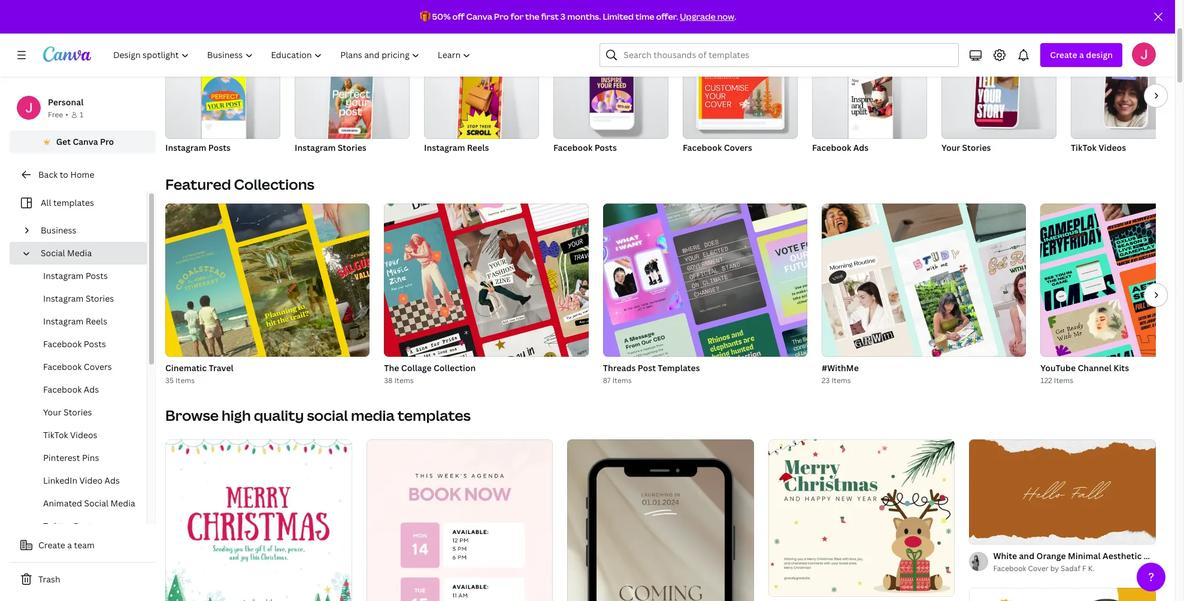Task type: describe. For each thing, give the bounding box(es) containing it.
the collage collection 38 items
[[384, 363, 476, 386]]

hello
[[1144, 550, 1166, 562]]

all
[[41, 197, 51, 209]]

threads
[[603, 363, 636, 374]]

items inside #withme 23 items
[[832, 376, 852, 386]]

all templates
[[41, 197, 94, 209]]

kits
[[1114, 363, 1130, 374]]

facebook covers link for rightmost facebook posts link
[[683, 53, 798, 156]]

0 vertical spatial tiktok videos
[[1072, 142, 1127, 153]]

#withme 23 items
[[822, 363, 859, 386]]

1 horizontal spatial facebook posts
[[554, 142, 617, 153]]

1 horizontal spatial social
[[84, 498, 109, 509]]

white and orange minimal aesthetic hello fall f link
[[994, 550, 1185, 563]]

featured collections
[[165, 174, 315, 194]]

get canva pro
[[56, 136, 114, 147]]

channel
[[1078, 363, 1112, 374]]

and
[[1020, 550, 1035, 562]]

0 horizontal spatial media
[[67, 248, 92, 259]]

yellow furniture sale facebook ad image
[[970, 588, 1157, 602]]

back to home
[[38, 169, 94, 180]]

cinematic travel link
[[165, 362, 370, 375]]

aesthetic
[[1103, 550, 1142, 562]]

0 vertical spatial canva
[[467, 11, 493, 22]]

personal
[[48, 96, 84, 108]]

fall
[[1168, 550, 1183, 562]]

a for design
[[1080, 49, 1085, 61]]

time
[[636, 11, 655, 22]]

team
[[74, 540, 95, 551]]

1 vertical spatial your stories
[[43, 407, 92, 418]]

media
[[351, 406, 395, 426]]

items for the
[[395, 376, 414, 386]]

collage
[[401, 363, 432, 374]]

0 vertical spatial reels
[[467, 142, 489, 153]]

facebook covers link for the left facebook posts link
[[19, 356, 147, 379]]

green red modern merry christmas facebook post image
[[769, 440, 956, 597]]

media inside 'animated social media' link
[[111, 498, 135, 509]]

.
[[735, 11, 737, 22]]

1 vertical spatial instagram posts
[[43, 270, 108, 282]]

collections
[[234, 174, 315, 194]]

0 horizontal spatial f
[[1083, 564, 1087, 574]]

1 horizontal spatial templates
[[398, 406, 471, 426]]

items inside cinematic travel 35 items
[[176, 376, 195, 386]]

0 vertical spatial your
[[942, 142, 961, 153]]

facebook inside white and orange minimal aesthetic hello fall f facebook cover by sadaf f k.
[[994, 564, 1027, 574]]

pinterest pins link
[[19, 447, 147, 470]]

youtube channel kits link
[[1041, 362, 1185, 375]]

create a team
[[38, 540, 95, 551]]

k.
[[1089, 564, 1095, 574]]

by
[[1051, 564, 1060, 574]]

0 horizontal spatial your
[[43, 407, 62, 418]]

travel
[[209, 363, 234, 374]]

1 vertical spatial facebook posts
[[43, 339, 106, 350]]

trash link
[[10, 568, 156, 592]]

•
[[65, 110, 68, 120]]

video
[[79, 475, 103, 487]]

white and orange minimal aesthetic hello fall f facebook cover by sadaf f k.
[[994, 550, 1185, 574]]

trash
[[38, 574, 60, 586]]

tiktok videos link for rightmost facebook posts link
[[1072, 46, 1185, 156]]

1 vertical spatial instagram reels
[[43, 316, 107, 327]]

animated social media
[[43, 498, 135, 509]]

0 horizontal spatial facebook ads
[[43, 384, 99, 396]]

tiktok videos link for the left facebook posts link
[[19, 424, 147, 447]]

1 vertical spatial facebook covers
[[43, 361, 112, 373]]

instagram posts link for the left facebook posts link
[[19, 265, 147, 288]]

get canva pro button
[[10, 131, 156, 153]]

months.
[[568, 11, 601, 22]]

threads post templates link
[[603, 362, 808, 375]]

#withme
[[822, 363, 859, 374]]

1 vertical spatial videos
[[70, 430, 97, 441]]

35
[[165, 376, 174, 386]]

0 horizontal spatial facebook posts link
[[19, 333, 147, 356]]

cover
[[1029, 564, 1049, 574]]

limited
[[603, 11, 634, 22]]

122
[[1041, 376, 1053, 386]]

1 horizontal spatial instagram reels
[[424, 142, 489, 153]]

0 vertical spatial instagram posts
[[165, 142, 231, 153]]

3
[[561, 11, 566, 22]]

white
[[994, 550, 1018, 562]]

create for create a design
[[1051, 49, 1078, 61]]

threads post templates 87 items
[[603, 363, 700, 386]]

facebook post image inside facebook posts link
[[590, 76, 634, 113]]

instagram reels link for rightmost facebook posts link
[[424, 53, 539, 156]]

0 vertical spatial templates
[[53, 197, 94, 209]]

upgrade now button
[[680, 11, 735, 22]]

1
[[80, 110, 83, 120]]

1 horizontal spatial f
[[1185, 550, 1185, 562]]

facebook ads link for your stories link related to rightmost facebook posts link's tiktok videos link
[[813, 53, 928, 156]]

1 horizontal spatial covers
[[724, 142, 753, 153]]

offer.
[[657, 11, 679, 22]]

the collage collection link
[[384, 362, 589, 375]]

get
[[56, 136, 71, 147]]

off
[[453, 11, 465, 22]]

minimal
[[1069, 550, 1101, 562]]

0 vertical spatial facebook ads
[[813, 142, 869, 153]]

create for create a team
[[38, 540, 65, 551]]

🎁 50% off canva pro for the first 3 months. limited time offer. upgrade now .
[[420, 11, 737, 22]]

0 vertical spatial videos
[[1099, 142, 1127, 153]]

facebook cover by sadaf f k. link
[[994, 563, 1157, 575]]

1 horizontal spatial instagram stories
[[295, 142, 367, 153]]

twitter posts link
[[19, 515, 147, 538]]

social
[[307, 406, 348, 426]]

1 horizontal spatial facebook posts link
[[554, 53, 669, 156]]

orange
[[1037, 550, 1067, 562]]

to
[[60, 169, 68, 180]]

post
[[638, 363, 656, 374]]

create a design button
[[1041, 43, 1123, 67]]

high
[[222, 406, 251, 426]]

back to home link
[[10, 163, 156, 187]]

linkedin
[[43, 475, 77, 487]]

all templates link
[[17, 192, 140, 215]]

youtube
[[1041, 363, 1076, 374]]

the
[[384, 363, 399, 374]]



Task type: vqa. For each thing, say whether or not it's contained in the screenshot.
Bob Builder icon
no



Task type: locate. For each thing, give the bounding box(es) containing it.
0 vertical spatial ads
[[854, 142, 869, 153]]

business link
[[36, 219, 140, 242]]

tiktok videos
[[1072, 142, 1127, 153], [43, 430, 97, 441]]

1 vertical spatial ads
[[84, 384, 99, 396]]

facebook ads
[[813, 142, 869, 153], [43, 384, 99, 396]]

pinterest
[[43, 452, 80, 464]]

templates
[[658, 363, 700, 374]]

1 horizontal spatial reels
[[467, 142, 489, 153]]

facebook post image
[[554, 53, 669, 139], [590, 76, 634, 113]]

0 vertical spatial instagram reels link
[[424, 53, 539, 156]]

1 horizontal spatial your stories
[[942, 142, 992, 153]]

1 horizontal spatial pro
[[494, 11, 509, 22]]

a inside dropdown button
[[1080, 49, 1085, 61]]

38
[[384, 376, 393, 386]]

instagram reels
[[424, 142, 489, 153], [43, 316, 107, 327]]

templates right all in the left of the page
[[53, 197, 94, 209]]

instagram reels link
[[424, 53, 539, 156], [19, 310, 147, 333]]

items down youtube
[[1055, 376, 1074, 386]]

0 horizontal spatial instagram reels link
[[19, 310, 147, 333]]

1 horizontal spatial videos
[[1099, 142, 1127, 153]]

1 vertical spatial facebook ads link
[[19, 379, 147, 402]]

1 vertical spatial instagram posts link
[[19, 265, 147, 288]]

free
[[48, 110, 63, 120]]

templates down the collage collection 38 items
[[398, 406, 471, 426]]

share and shine on social image
[[869, 0, 1157, 34]]

instagram reels link for the left facebook posts link
[[19, 310, 147, 333]]

media down the linkedin video ads link
[[111, 498, 135, 509]]

pink minimalist book now availability nail salon instagram story image
[[367, 440, 553, 602]]

instagram post image
[[165, 53, 280, 139], [202, 76, 246, 121]]

f
[[1185, 550, 1185, 562], [1083, 564, 1087, 574]]

media
[[67, 248, 92, 259], [111, 498, 135, 509]]

1 horizontal spatial media
[[111, 498, 135, 509]]

0 horizontal spatial ads
[[84, 384, 99, 396]]

a
[[1080, 49, 1085, 61], [67, 540, 72, 551]]

items inside threads post templates 87 items
[[613, 376, 632, 386]]

a left design
[[1080, 49, 1085, 61]]

Search search field
[[624, 44, 952, 67]]

youtube channel kits 122 items
[[1041, 363, 1130, 386]]

0 vertical spatial your stories
[[942, 142, 992, 153]]

facebook ad image
[[813, 53, 928, 139], [849, 76, 893, 121]]

instagram posts down social media
[[43, 270, 108, 282]]

facebook covers
[[683, 142, 753, 153], [43, 361, 112, 373]]

0 vertical spatial facebook covers
[[683, 142, 753, 153]]

2 horizontal spatial ads
[[854, 142, 869, 153]]

create a team button
[[10, 534, 156, 558]]

instagram
[[165, 142, 206, 153], [295, 142, 336, 153], [424, 142, 465, 153], [43, 270, 84, 282], [43, 293, 84, 304], [43, 316, 84, 327]]

1 horizontal spatial your stories link
[[942, 46, 1057, 156]]

posts
[[208, 142, 231, 153], [595, 142, 617, 153], [86, 270, 108, 282], [84, 339, 106, 350], [74, 521, 96, 532]]

instagram reel image
[[424, 53, 539, 139], [457, 64, 503, 146]]

0 horizontal spatial canva
[[73, 136, 98, 147]]

0 horizontal spatial tiktok videos link
[[19, 424, 147, 447]]

0 horizontal spatial pro
[[100, 136, 114, 147]]

upgrade
[[680, 11, 716, 22]]

1 horizontal spatial facebook ads
[[813, 142, 869, 153]]

canva right get
[[73, 136, 98, 147]]

0 horizontal spatial facebook ads link
[[19, 379, 147, 402]]

1 vertical spatial your
[[43, 407, 62, 418]]

0 vertical spatial social
[[41, 248, 65, 259]]

0 vertical spatial tiktok videos link
[[1072, 46, 1185, 156]]

1 vertical spatial f
[[1083, 564, 1087, 574]]

1 vertical spatial facebook covers link
[[19, 356, 147, 379]]

a inside button
[[67, 540, 72, 551]]

now
[[718, 11, 735, 22]]

0 vertical spatial instagram stories
[[295, 142, 367, 153]]

0 vertical spatial covers
[[724, 142, 753, 153]]

1 vertical spatial instagram stories link
[[19, 288, 147, 310]]

2 vertical spatial ads
[[105, 475, 120, 487]]

canva right off
[[467, 11, 493, 22]]

canva
[[467, 11, 493, 22], [73, 136, 98, 147]]

f left k.
[[1083, 564, 1087, 574]]

0 horizontal spatial tiktok videos
[[43, 430, 97, 441]]

facebook posts
[[554, 142, 617, 153], [43, 339, 106, 350]]

quality
[[254, 406, 304, 426]]

covers
[[724, 142, 753, 153], [84, 361, 112, 373]]

0 vertical spatial facebook posts link
[[554, 53, 669, 156]]

0 horizontal spatial tiktok
[[43, 430, 68, 441]]

animated social media link
[[19, 493, 147, 515]]

social down business
[[41, 248, 65, 259]]

items right 38
[[395, 376, 414, 386]]

1 horizontal spatial tiktok
[[1072, 142, 1097, 153]]

browse
[[165, 406, 219, 426]]

items inside youtube channel kits 122 items
[[1055, 376, 1074, 386]]

your stories
[[942, 142, 992, 153], [43, 407, 92, 418]]

create a design
[[1051, 49, 1114, 61]]

1 vertical spatial canva
[[73, 136, 98, 147]]

0 vertical spatial instagram reels
[[424, 142, 489, 153]]

instagram posts
[[165, 142, 231, 153], [43, 270, 108, 282]]

animated
[[43, 498, 82, 509]]

linkedin video ads link
[[19, 470, 147, 493]]

0 vertical spatial create
[[1051, 49, 1078, 61]]

a for team
[[67, 540, 72, 551]]

pro left for
[[494, 11, 509, 22]]

items down threads
[[613, 376, 632, 386]]

1 vertical spatial instagram stories
[[43, 293, 114, 304]]

cinematic travel 35 items
[[165, 363, 234, 386]]

1 vertical spatial media
[[111, 498, 135, 509]]

design
[[1087, 49, 1114, 61]]

1 horizontal spatial instagram posts
[[165, 142, 231, 153]]

0 horizontal spatial facebook covers
[[43, 361, 112, 373]]

1 vertical spatial your stories link
[[19, 402, 147, 424]]

0 horizontal spatial instagram posts
[[43, 270, 108, 282]]

1 vertical spatial reels
[[86, 316, 107, 327]]

4 items from the left
[[832, 376, 852, 386]]

0 vertical spatial pro
[[494, 11, 509, 22]]

1 vertical spatial a
[[67, 540, 72, 551]]

1 vertical spatial instagram reels link
[[19, 310, 147, 333]]

instagram posts link for rightmost facebook posts link
[[165, 53, 280, 156]]

🎁
[[420, 11, 431, 22]]

0 horizontal spatial instagram stories link
[[19, 288, 147, 310]]

browse high quality social media templates
[[165, 406, 471, 426]]

your stories link
[[942, 46, 1057, 156], [19, 402, 147, 424]]

your stories link for tiktok videos link associated with the left facebook posts link
[[19, 402, 147, 424]]

social down video
[[84, 498, 109, 509]]

items inside the collage collection 38 items
[[395, 376, 414, 386]]

1 horizontal spatial tiktok videos
[[1072, 142, 1127, 153]]

canva inside get canva pro button
[[73, 136, 98, 147]]

featured
[[165, 174, 231, 194]]

f right fall
[[1185, 550, 1185, 562]]

pro
[[494, 11, 509, 22], [100, 136, 114, 147]]

1 vertical spatial pro
[[100, 136, 114, 147]]

50%
[[432, 11, 451, 22]]

0 horizontal spatial instagram reels
[[43, 316, 107, 327]]

facebook cover image
[[683, 53, 798, 139], [699, 72, 782, 119]]

pinterest pins
[[43, 452, 99, 464]]

0 horizontal spatial instagram stories
[[43, 293, 114, 304]]

instagram stories link for rightmost facebook posts link instagram reels 'link'
[[295, 53, 410, 156]]

create left design
[[1051, 49, 1078, 61]]

0 vertical spatial tiktok
[[1072, 142, 1097, 153]]

0 horizontal spatial your stories
[[43, 407, 92, 418]]

5 items from the left
[[1055, 376, 1074, 386]]

twitter posts
[[43, 521, 96, 532]]

1 vertical spatial facebook ads
[[43, 384, 99, 396]]

instagram stories link for instagram reels 'link' related to the left facebook posts link
[[19, 288, 147, 310]]

1 horizontal spatial your
[[942, 142, 961, 153]]

0 horizontal spatial covers
[[84, 361, 112, 373]]

white and orange minimal aesthetic hello fall facebook cover image
[[970, 440, 1157, 545]]

items down cinematic
[[176, 376, 195, 386]]

sadaf
[[1061, 564, 1081, 574]]

items for youtube
[[1055, 376, 1074, 386]]

videos
[[1099, 142, 1127, 153], [70, 430, 97, 441]]

1 horizontal spatial facebook ads link
[[813, 53, 928, 156]]

1 vertical spatial covers
[[84, 361, 112, 373]]

0 vertical spatial facebook ads link
[[813, 53, 928, 156]]

1 vertical spatial templates
[[398, 406, 471, 426]]

0 horizontal spatial reels
[[86, 316, 107, 327]]

free •
[[48, 110, 68, 120]]

top level navigation element
[[105, 43, 482, 67]]

23
[[822, 376, 830, 386]]

1 horizontal spatial ads
[[105, 475, 120, 487]]

create inside dropdown button
[[1051, 49, 1078, 61]]

create inside button
[[38, 540, 65, 551]]

None search field
[[600, 43, 960, 67]]

0 vertical spatial facebook covers link
[[683, 53, 798, 156]]

1 horizontal spatial instagram stories link
[[295, 53, 410, 156]]

0 horizontal spatial your stories link
[[19, 402, 147, 424]]

instagram story image
[[295, 53, 410, 139], [328, 64, 374, 146]]

a left team
[[67, 540, 72, 551]]

linkedin video ads
[[43, 475, 120, 487]]

1 vertical spatial social
[[84, 498, 109, 509]]

2 items from the left
[[395, 376, 414, 386]]

pro inside get canva pro button
[[100, 136, 114, 147]]

social media
[[41, 248, 92, 259]]

the
[[526, 11, 540, 22]]

items for threads
[[613, 376, 632, 386]]

0 horizontal spatial instagram posts link
[[19, 265, 147, 288]]

home
[[70, 169, 94, 180]]

1 horizontal spatial facebook covers link
[[683, 53, 798, 156]]

for
[[511, 11, 524, 22]]

create down twitter
[[38, 540, 65, 551]]

your
[[942, 142, 961, 153], [43, 407, 62, 418]]

cinematic
[[165, 363, 207, 374]]

pro up back to home link
[[100, 136, 114, 147]]

back
[[38, 169, 58, 180]]

1 horizontal spatial tiktok videos link
[[1072, 46, 1185, 156]]

1 vertical spatial create
[[38, 540, 65, 551]]

stories
[[338, 142, 367, 153], [963, 142, 992, 153], [86, 293, 114, 304], [64, 407, 92, 418]]

instagram posts up featured
[[165, 142, 231, 153]]

1 vertical spatial tiktok videos link
[[19, 424, 147, 447]]

pins
[[82, 452, 99, 464]]

twitter
[[43, 521, 71, 532]]

87
[[603, 376, 611, 386]]

0 horizontal spatial social
[[41, 248, 65, 259]]

first
[[541, 11, 559, 22]]

facebook ads link for your stories link corresponding to tiktok videos link associated with the left facebook posts link
[[19, 379, 147, 402]]

0 vertical spatial instagram stories link
[[295, 53, 410, 156]]

#withme link
[[822, 362, 1027, 375]]

0 vertical spatial instagram posts link
[[165, 53, 280, 156]]

instagram posts link
[[165, 53, 280, 156], [19, 265, 147, 288]]

green white illustrative christmas greeting instagram post image
[[165, 440, 352, 602]]

your stories link for rightmost facebook posts link's tiktok videos link
[[942, 46, 1057, 156]]

1 items from the left
[[176, 376, 195, 386]]

reels
[[467, 142, 489, 153], [86, 316, 107, 327]]

media down the business link
[[67, 248, 92, 259]]

1 horizontal spatial canva
[[467, 11, 493, 22]]

0 vertical spatial your stories link
[[942, 46, 1057, 156]]

your story image
[[975, 46, 1021, 127], [942, 53, 1057, 139]]

ads inside the linkedin video ads link
[[105, 475, 120, 487]]

0 horizontal spatial facebook posts
[[43, 339, 106, 350]]

0 horizontal spatial templates
[[53, 197, 94, 209]]

1 horizontal spatial instagram posts link
[[165, 53, 280, 156]]

0 vertical spatial f
[[1185, 550, 1185, 562]]

facebook posts link
[[554, 53, 669, 156], [19, 333, 147, 356]]

3 items from the left
[[613, 376, 632, 386]]

0 horizontal spatial videos
[[70, 430, 97, 441]]

business
[[41, 225, 76, 236]]

tiktok video image
[[1104, 46, 1150, 127], [1072, 53, 1185, 139]]

tiktok
[[1072, 142, 1097, 153], [43, 430, 68, 441]]

james peterson image
[[1133, 43, 1157, 67]]

1 horizontal spatial a
[[1080, 49, 1085, 61]]

items down the #withme
[[832, 376, 852, 386]]

facebook
[[554, 142, 593, 153], [683, 142, 722, 153], [813, 142, 852, 153], [43, 339, 82, 350], [43, 361, 82, 373], [43, 384, 82, 396], [994, 564, 1027, 574]]

facebook ads link
[[813, 53, 928, 156], [19, 379, 147, 402]]

1 vertical spatial tiktok videos
[[43, 430, 97, 441]]



